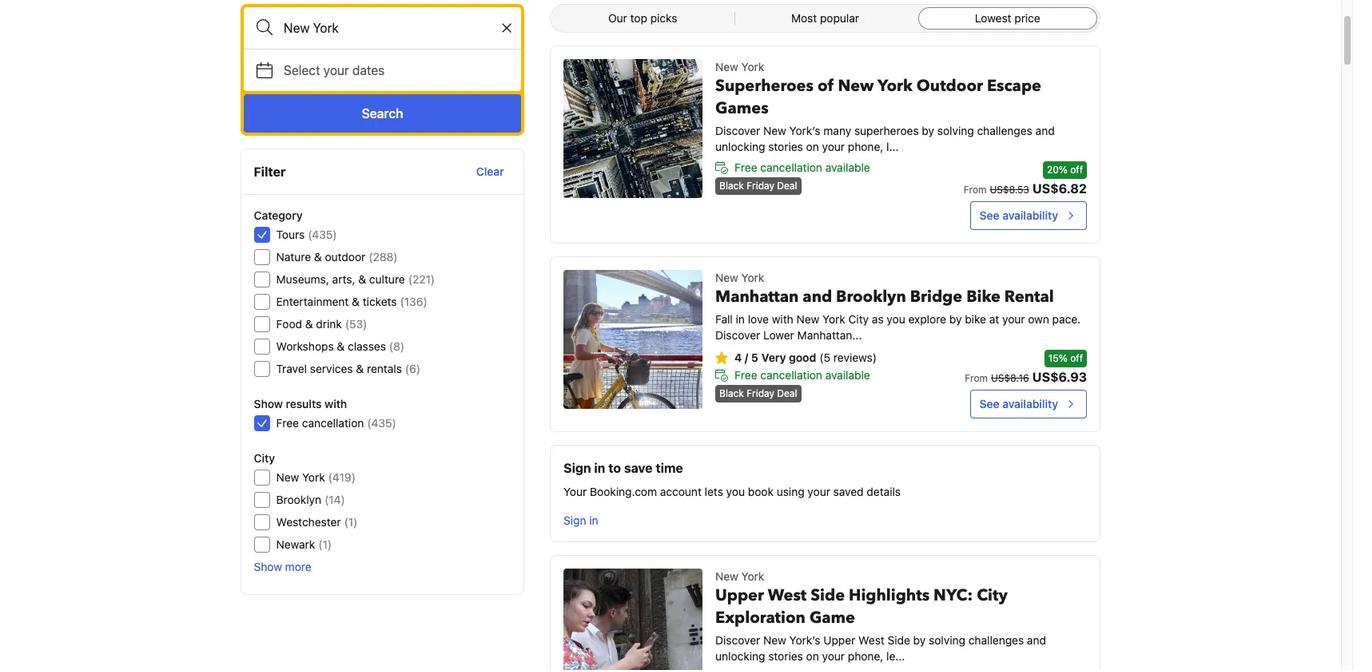 Task type: vqa. For each thing, say whether or not it's contained in the screenshot.
services
yes



Task type: locate. For each thing, give the bounding box(es) containing it.
book
[[748, 485, 774, 499]]

1 vertical spatial challenges
[[968, 634, 1024, 647]]

sign down your
[[563, 514, 586, 527]]

culture
[[370, 273, 405, 286]]

2 see from the top
[[979, 397, 999, 411]]

your left dates
[[323, 63, 349, 78]]

challenges inside new york superheroes of new york outdoor escape games discover new york's many superheroes by solving challenges and unlocking stories on your phone, l...
[[977, 124, 1032, 137]]

0 vertical spatial availability
[[1002, 209, 1058, 222]]

(435) up the nature & outdoor (288)
[[308, 228, 337, 241]]

see availability down us$8.53
[[979, 209, 1058, 222]]

off inside 20% off from us$8.53 us$6.82
[[1070, 164, 1083, 176]]

side
[[811, 585, 845, 607], [888, 634, 910, 647]]

4 / 5 very good (5 reviews)
[[735, 351, 877, 364]]

available down "reviews)"
[[825, 368, 870, 382]]

0 vertical spatial friday
[[747, 180, 774, 192]]

(288)
[[369, 250, 398, 264]]

0 vertical spatial see
[[979, 209, 999, 222]]

1 availability from the top
[[1002, 209, 1058, 222]]

2 see availability from the top
[[979, 397, 1058, 411]]

stories
[[768, 140, 803, 153], [768, 650, 803, 663]]

new down games
[[763, 124, 786, 137]]

off for superheroes of new york outdoor escape games
[[1070, 164, 1083, 176]]

1 black friday deal from the top
[[719, 180, 797, 192]]

new
[[715, 60, 738, 74], [838, 75, 874, 97], [763, 124, 786, 137], [715, 271, 738, 285], [796, 312, 819, 326], [277, 471, 300, 484], [715, 570, 738, 583], [763, 634, 786, 647]]

1 vertical spatial in
[[594, 461, 605, 476]]

1 vertical spatial friday
[[747, 388, 774, 400]]

in left to
[[594, 461, 605, 476]]

& right "nature"
[[314, 250, 322, 264]]

1 vertical spatial on
[[806, 650, 819, 663]]

city left 'as'
[[848, 312, 869, 326]]

black down 4
[[719, 388, 744, 400]]

0 horizontal spatial upper
[[715, 585, 764, 607]]

see availability down us$8.16 on the bottom right of page
[[979, 397, 1058, 411]]

(435) down rentals
[[368, 416, 397, 430]]

brooklyn
[[836, 286, 906, 308], [277, 493, 322, 507]]

1 see availability from the top
[[979, 209, 1058, 222]]

1 vertical spatial (1)
[[319, 538, 332, 551]]

2 sign from the top
[[563, 514, 586, 527]]

& left drink
[[306, 317, 313, 331]]

2 discover from the top
[[715, 328, 760, 342]]

2 vertical spatial by
[[913, 634, 926, 647]]

black
[[719, 180, 744, 192], [719, 388, 744, 400]]

& for drink
[[306, 317, 313, 331]]

0 vertical spatial challenges
[[977, 124, 1032, 137]]

fall
[[715, 312, 733, 326]]

1 vertical spatial sign
[[563, 514, 586, 527]]

sign for sign in to save time
[[563, 461, 591, 476]]

1 vertical spatial side
[[888, 634, 910, 647]]

1 horizontal spatial with
[[772, 312, 793, 326]]

stories down games
[[768, 140, 803, 153]]

0 vertical spatial phone,
[[848, 140, 883, 153]]

pace.
[[1052, 312, 1081, 326]]

2 horizontal spatial city
[[977, 585, 1008, 607]]

by right superheroes
[[922, 124, 934, 137]]

show left more on the left of the page
[[254, 560, 282, 574]]

& for outdoor
[[314, 250, 322, 264]]

save
[[624, 461, 653, 476]]

black friday deal down games
[[719, 180, 797, 192]]

availability down us$8.53
[[1002, 209, 1058, 222]]

cancellation
[[760, 161, 822, 174], [760, 368, 822, 382], [302, 416, 364, 430]]

west down highlights
[[858, 634, 885, 647]]

0 horizontal spatial (1)
[[319, 538, 332, 551]]

upper west side highlights nyc: city exploration game image
[[563, 569, 703, 671]]

show inside button
[[254, 560, 282, 574]]

(1) for westchester (1)
[[345, 515, 358, 529]]

museums,
[[277, 273, 330, 286]]

0 vertical spatial cancellation
[[760, 161, 822, 174]]

1 discover from the top
[[715, 124, 760, 137]]

lower
[[763, 328, 794, 342]]

brooklyn inside the new york manhattan and brooklyn bridge bike rental fall in love with new york city as you explore by bike at your own pace. discover lower manhattan...
[[836, 286, 906, 308]]

0 vertical spatial free
[[735, 161, 757, 174]]

challenges inside new york upper west side highlights nyc: city exploration game discover new york's upper west side by solving challenges and unlocking stories on your phone, le...
[[968, 634, 1024, 647]]

1 sign from the top
[[563, 461, 591, 476]]

& down museums, arts, & culture (221)
[[352, 295, 360, 308]]

on down game
[[806, 650, 819, 663]]

york
[[741, 60, 764, 74], [878, 75, 913, 97], [741, 271, 764, 285], [822, 312, 845, 326], [303, 471, 325, 484], [741, 570, 764, 583]]

challenges
[[977, 124, 1032, 137], [968, 634, 1024, 647]]

west up "exploration"
[[768, 585, 807, 607]]

1 vertical spatial solving
[[929, 634, 965, 647]]

free cancellation available down many
[[735, 161, 870, 174]]

off for manhattan and brooklyn bridge bike rental
[[1070, 352, 1083, 364]]

0 vertical spatial see availability
[[979, 209, 1058, 222]]

0 vertical spatial you
[[887, 312, 905, 326]]

2 vertical spatial in
[[589, 514, 598, 527]]

2 free cancellation available from the top
[[735, 368, 870, 382]]

your down many
[[822, 140, 845, 153]]

as
[[872, 312, 884, 326]]

see down us$8.53
[[979, 209, 999, 222]]

1 on from the top
[[806, 140, 819, 153]]

own
[[1028, 312, 1049, 326]]

new up manhattan
[[715, 271, 738, 285]]

(6)
[[406, 362, 421, 376]]

1 vertical spatial see availability
[[979, 397, 1058, 411]]

and
[[1035, 124, 1055, 137], [803, 286, 832, 308], [1027, 634, 1046, 647]]

1 vertical spatial by
[[949, 312, 962, 326]]

superheroes
[[854, 124, 919, 137]]

2 vertical spatial free
[[277, 416, 299, 430]]

free down show results with
[[277, 416, 299, 430]]

off right 20%
[[1070, 164, 1083, 176]]

2 vertical spatial and
[[1027, 634, 1046, 647]]

your right at
[[1002, 312, 1025, 326]]

in inside the new york manhattan and brooklyn bridge bike rental fall in love with new york city as you explore by bike at your own pace. discover lower manhattan...
[[736, 312, 745, 326]]

search
[[362, 106, 403, 121]]

new down "exploration"
[[763, 634, 786, 647]]

by inside new york superheroes of new york outdoor escape games discover new york's many superheroes by solving challenges and unlocking stories on your phone, l...
[[922, 124, 934, 137]]

west
[[768, 585, 807, 607], [858, 634, 885, 647]]

phone, left le...
[[848, 650, 883, 663]]

sign inside sign in link
[[563, 514, 586, 527]]

(1) for newark (1)
[[319, 538, 332, 551]]

off right 15%
[[1070, 352, 1083, 364]]

0 vertical spatial discover
[[715, 124, 760, 137]]

1 vertical spatial show
[[254, 560, 282, 574]]

1 vertical spatial free cancellation available
[[735, 368, 870, 382]]

city inside new york upper west side highlights nyc: city exploration game discover new york's upper west side by solving challenges and unlocking stories on your phone, le...
[[977, 585, 1008, 607]]

1 friday from the top
[[747, 180, 774, 192]]

phone, down superheroes
[[848, 140, 883, 153]]

0 vertical spatial sign
[[563, 461, 591, 476]]

0 vertical spatial with
[[772, 312, 793, 326]]

0 vertical spatial show
[[254, 397, 283, 411]]

york's down game
[[789, 634, 820, 647]]

0 vertical spatial free cancellation available
[[735, 161, 870, 174]]

1 vertical spatial you
[[726, 485, 745, 499]]

with up the free cancellation (435)
[[325, 397, 347, 411]]

2 stories from the top
[[768, 650, 803, 663]]

see availability for superheroes of new york outdoor escape games
[[979, 209, 1058, 222]]

and inside the new york manhattan and brooklyn bridge bike rental fall in love with new york city as you explore by bike at your own pace. discover lower manhattan...
[[803, 286, 832, 308]]

1 vertical spatial cancellation
[[760, 368, 822, 382]]

0 vertical spatial by
[[922, 124, 934, 137]]

workshops & classes (8)
[[277, 340, 405, 353]]

1 vertical spatial black
[[719, 388, 744, 400]]

deal
[[777, 180, 797, 192], [777, 388, 797, 400]]

0 vertical spatial available
[[825, 161, 870, 174]]

1 vertical spatial deal
[[777, 388, 797, 400]]

travel services & rentals (6)
[[277, 362, 421, 376]]

2 off from the top
[[1070, 352, 1083, 364]]

manhattan and brooklyn bridge bike rental image
[[563, 270, 703, 409]]

cancellation down good
[[760, 368, 822, 382]]

0 vertical spatial black friday deal
[[719, 180, 797, 192]]

challenges down nyc:
[[968, 634, 1024, 647]]

city right nyc:
[[977, 585, 1008, 607]]

challenges down escape
[[977, 124, 1032, 137]]

upper up "exploration"
[[715, 585, 764, 607]]

0 vertical spatial deal
[[777, 180, 797, 192]]

1 vertical spatial stories
[[768, 650, 803, 663]]

superheroes of new york outdoor escape games image
[[563, 59, 703, 198]]

1 show from the top
[[254, 397, 283, 411]]

1 vertical spatial free
[[735, 368, 757, 382]]

brooklyn up 'as'
[[836, 286, 906, 308]]

0 vertical spatial city
[[848, 312, 869, 326]]

0 vertical spatial from
[[964, 184, 987, 196]]

1 york's from the top
[[789, 124, 820, 137]]

availability for manhattan and brooklyn bridge bike rental
[[1002, 397, 1058, 411]]

0 vertical spatial and
[[1035, 124, 1055, 137]]

with
[[772, 312, 793, 326], [325, 397, 347, 411]]

2 vertical spatial city
[[977, 585, 1008, 607]]

your inside new york superheroes of new york outdoor escape games discover new york's many superheroes by solving challenges and unlocking stories on your phone, l...
[[822, 140, 845, 153]]

and inside new york upper west side highlights nyc: city exploration game discover new york's upper west side by solving challenges and unlocking stories on your phone, le...
[[1027, 634, 1046, 647]]

2 phone, from the top
[[848, 650, 883, 663]]

black down games
[[719, 180, 744, 192]]

0 vertical spatial on
[[806, 140, 819, 153]]

you right lets
[[726, 485, 745, 499]]

& up the travel services & rentals (6)
[[337, 340, 345, 353]]

2 available from the top
[[825, 368, 870, 382]]

0 horizontal spatial (435)
[[308, 228, 337, 241]]

tours
[[277, 228, 305, 241]]

you
[[887, 312, 905, 326], [726, 485, 745, 499]]

1 horizontal spatial brooklyn
[[836, 286, 906, 308]]

from inside '15% off from us$8.16 us$6.93'
[[965, 372, 988, 384]]

discover down fall
[[715, 328, 760, 342]]

1 vertical spatial black friday deal
[[719, 388, 797, 400]]

1 vertical spatial see
[[979, 397, 999, 411]]

solving down outdoor
[[937, 124, 974, 137]]

friday down 5
[[747, 388, 774, 400]]

2 vertical spatial discover
[[715, 634, 760, 647]]

stories inside new york upper west side highlights nyc: city exploration game discover new york's upper west side by solving challenges and unlocking stories on your phone, le...
[[768, 650, 803, 663]]

1 horizontal spatial city
[[848, 312, 869, 326]]

side up le...
[[888, 634, 910, 647]]

rental
[[1004, 286, 1054, 308]]

0 vertical spatial unlocking
[[715, 140, 765, 153]]

0 vertical spatial side
[[811, 585, 845, 607]]

0 horizontal spatial with
[[325, 397, 347, 411]]

solving down nyc:
[[929, 634, 965, 647]]

us$6.82
[[1032, 181, 1087, 196]]

sign
[[563, 461, 591, 476], [563, 514, 586, 527]]

1 vertical spatial brooklyn
[[277, 493, 322, 507]]

from left us$8.16 on the bottom right of page
[[965, 372, 988, 384]]

0 vertical spatial (1)
[[345, 515, 358, 529]]

clear button
[[470, 157, 511, 186]]

travel
[[277, 362, 307, 376]]

you inside the new york manhattan and brooklyn bridge bike rental fall in love with new york city as you explore by bike at your own pace. discover lower manhattan...
[[887, 312, 905, 326]]

0 horizontal spatial you
[[726, 485, 745, 499]]

discover down "exploration"
[[715, 634, 760, 647]]

off inside '15% off from us$8.16 us$6.93'
[[1070, 352, 1083, 364]]

york's inside new york superheroes of new york outdoor escape games discover new york's many superheroes by solving challenges and unlocking stories on your phone, l...
[[789, 124, 820, 137]]

1 horizontal spatial upper
[[823, 634, 855, 647]]

rentals
[[367, 362, 402, 376]]

free cancellation available down good
[[735, 368, 870, 382]]

Where are you going? search field
[[244, 7, 521, 49]]

free down /
[[735, 368, 757, 382]]

in down booking.com
[[589, 514, 598, 527]]

2 availability from the top
[[1002, 397, 1058, 411]]

cancellation down games
[[760, 161, 822, 174]]

1 vertical spatial from
[[965, 372, 988, 384]]

1 off from the top
[[1070, 164, 1083, 176]]

l...
[[886, 140, 899, 153]]

1 horizontal spatial you
[[887, 312, 905, 326]]

city down show results with
[[254, 452, 275, 465]]

us$6.93
[[1032, 370, 1087, 384]]

upper down game
[[823, 634, 855, 647]]

of
[[818, 75, 834, 97]]

0 vertical spatial solving
[[937, 124, 974, 137]]

1 vertical spatial and
[[803, 286, 832, 308]]

available
[[825, 161, 870, 174], [825, 368, 870, 382]]

0 vertical spatial off
[[1070, 164, 1083, 176]]

your inside the new york manhattan and brooklyn bridge bike rental fall in love with new york city as you explore by bike at your own pace. discover lower manhattan...
[[1002, 312, 1025, 326]]

0 vertical spatial west
[[768, 585, 807, 607]]

solving inside new york superheroes of new york outdoor escape games discover new york's many superheroes by solving challenges and unlocking stories on your phone, l...
[[937, 124, 974, 137]]

2 york's from the top
[[789, 634, 820, 647]]

show for show more
[[254, 560, 282, 574]]

friday
[[747, 180, 774, 192], [747, 388, 774, 400]]

& right arts,
[[359, 273, 367, 286]]

see availability
[[979, 209, 1058, 222], [979, 397, 1058, 411]]

unlocking down games
[[715, 140, 765, 153]]

0 vertical spatial stories
[[768, 140, 803, 153]]

york's left many
[[789, 124, 820, 137]]

see for bike
[[979, 397, 999, 411]]

black friday deal down 5
[[719, 388, 797, 400]]

cancellation down results
[[302, 416, 364, 430]]

sign up your
[[563, 461, 591, 476]]

with up lower
[[772, 312, 793, 326]]

by left "bike"
[[949, 312, 962, 326]]

1 vertical spatial unlocking
[[715, 650, 765, 663]]

0 vertical spatial black
[[719, 180, 744, 192]]

0 horizontal spatial brooklyn
[[277, 493, 322, 507]]

on down of
[[806, 140, 819, 153]]

our
[[608, 11, 627, 25]]

1 vertical spatial off
[[1070, 352, 1083, 364]]

from for outdoor
[[964, 184, 987, 196]]

see down us$8.16 on the bottom right of page
[[979, 397, 999, 411]]

stories down "exploration"
[[768, 650, 803, 663]]

workshops
[[277, 340, 334, 353]]

1 horizontal spatial (1)
[[345, 515, 358, 529]]

stories inside new york superheroes of new york outdoor escape games discover new york's many superheroes by solving challenges and unlocking stories on your phone, l...
[[768, 140, 803, 153]]

from inside 20% off from us$8.53 us$6.82
[[964, 184, 987, 196]]

unlocking down "exploration"
[[715, 650, 765, 663]]

3 discover from the top
[[715, 634, 760, 647]]

0 vertical spatial upper
[[715, 585, 764, 607]]

phone, inside new york superheroes of new york outdoor escape games discover new york's many superheroes by solving challenges and unlocking stories on your phone, l...
[[848, 140, 883, 153]]

0 vertical spatial brooklyn
[[836, 286, 906, 308]]

show left results
[[254, 397, 283, 411]]

0 vertical spatial in
[[736, 312, 745, 326]]

1 vertical spatial with
[[325, 397, 347, 411]]

1 horizontal spatial (435)
[[368, 416, 397, 430]]

/
[[745, 351, 748, 364]]

1 vertical spatial available
[[825, 368, 870, 382]]

solving
[[937, 124, 974, 137], [929, 634, 965, 647]]

most popular
[[791, 11, 859, 25]]

available down many
[[825, 161, 870, 174]]

0 vertical spatial york's
[[789, 124, 820, 137]]

show
[[254, 397, 283, 411], [254, 560, 282, 574]]

(1) down westchester (1)
[[319, 538, 332, 551]]

york for manhattan
[[741, 271, 764, 285]]

2 unlocking from the top
[[715, 650, 765, 663]]

discover inside new york upper west side highlights nyc: city exploration game discover new york's upper west side by solving challenges and unlocking stories on your phone, le...
[[715, 634, 760, 647]]

museums, arts, & culture (221)
[[277, 273, 435, 286]]

manhattan...
[[797, 328, 862, 342]]

side up game
[[811, 585, 845, 607]]

bridge
[[910, 286, 962, 308]]

1 vertical spatial city
[[254, 452, 275, 465]]

york inside new york upper west side highlights nyc: city exploration game discover new york's upper west side by solving challenges and unlocking stories on your phone, le...
[[741, 570, 764, 583]]

your inside new york upper west side highlights nyc: city exploration game discover new york's upper west side by solving challenges and unlocking stories on your phone, le...
[[822, 650, 845, 663]]

select your dates
[[284, 63, 385, 78]]

in for sign in to save time
[[594, 461, 605, 476]]

in right fall
[[736, 312, 745, 326]]

unlocking inside new york upper west side highlights nyc: city exploration game discover new york's upper west side by solving challenges and unlocking stories on your phone, le...
[[715, 650, 765, 663]]

1 unlocking from the top
[[715, 140, 765, 153]]

1 vertical spatial discover
[[715, 328, 760, 342]]

your down game
[[822, 650, 845, 663]]

on inside new york upper west side highlights nyc: city exploration game discover new york's upper west side by solving challenges and unlocking stories on your phone, le...
[[806, 650, 819, 663]]

2 vertical spatial cancellation
[[302, 416, 364, 430]]

you right 'as'
[[887, 312, 905, 326]]

unlocking
[[715, 140, 765, 153], [715, 650, 765, 663]]

by down highlights
[[913, 634, 926, 647]]

using
[[777, 485, 804, 499]]

1 vertical spatial availability
[[1002, 397, 1058, 411]]

(221)
[[409, 273, 435, 286]]

by
[[922, 124, 934, 137], [949, 312, 962, 326], [913, 634, 926, 647]]

(5
[[819, 351, 830, 364]]

westchester (1)
[[277, 515, 358, 529]]

brooklyn up the westchester
[[277, 493, 322, 507]]

1 vertical spatial phone,
[[848, 650, 883, 663]]

discover down games
[[715, 124, 760, 137]]

your right using
[[807, 485, 830, 499]]

1 phone, from the top
[[848, 140, 883, 153]]

availability down us$8.16 on the bottom right of page
[[1002, 397, 1058, 411]]

love
[[748, 312, 769, 326]]

1 horizontal spatial side
[[888, 634, 910, 647]]

1 see from the top
[[979, 209, 999, 222]]

show results with
[[254, 397, 347, 411]]

free down games
[[735, 161, 757, 174]]

1 vertical spatial york's
[[789, 634, 820, 647]]

from for bike
[[965, 372, 988, 384]]

search button
[[244, 94, 521, 133]]

most
[[791, 11, 817, 25]]

from left us$8.53
[[964, 184, 987, 196]]

with inside the new york manhattan and brooklyn bridge bike rental fall in love with new york city as you explore by bike at your own pace. discover lower manhattan...
[[772, 312, 793, 326]]

1 stories from the top
[[768, 140, 803, 153]]

2 show from the top
[[254, 560, 282, 574]]

more
[[285, 560, 312, 574]]

availability for superheroes of new york outdoor escape games
[[1002, 209, 1058, 222]]

sign for sign in
[[563, 514, 586, 527]]

1 available from the top
[[825, 161, 870, 174]]

friday down games
[[747, 180, 774, 192]]

2 on from the top
[[806, 650, 819, 663]]

1 horizontal spatial west
[[858, 634, 885, 647]]

solving inside new york upper west side highlights nyc: city exploration game discover new york's upper west side by solving challenges and unlocking stories on your phone, le...
[[929, 634, 965, 647]]

(1) down '(14)'
[[345, 515, 358, 529]]



Task type: describe. For each thing, give the bounding box(es) containing it.
your
[[563, 485, 587, 499]]

new up superheroes
[[715, 60, 738, 74]]

westchester
[[277, 515, 341, 529]]

discover inside new york superheroes of new york outdoor escape games discover new york's many superheroes by solving challenges and unlocking stories on your phone, l...
[[715, 124, 760, 137]]

us$8.53
[[990, 184, 1029, 196]]

(14)
[[325, 493, 345, 507]]

explore
[[908, 312, 946, 326]]

(136)
[[400, 295, 428, 308]]

2 deal from the top
[[777, 388, 797, 400]]

0 vertical spatial (435)
[[308, 228, 337, 241]]

us$8.16
[[991, 372, 1029, 384]]

show for show results with
[[254, 397, 283, 411]]

sign in to save time
[[563, 461, 683, 476]]

services
[[310, 362, 353, 376]]

15% off from us$8.16 us$6.93
[[965, 352, 1087, 384]]

see availability for manhattan and brooklyn bridge bike rental
[[979, 397, 1058, 411]]

(8)
[[390, 340, 405, 353]]

food & drink (53)
[[277, 317, 368, 331]]

0 horizontal spatial side
[[811, 585, 845, 607]]

1 vertical spatial west
[[858, 634, 885, 647]]

1 vertical spatial (435)
[[368, 416, 397, 430]]

york for (419)
[[303, 471, 325, 484]]

phone, inside new york upper west side highlights nyc: city exploration game discover new york's upper west side by solving challenges and unlocking stories on your phone, le...
[[848, 650, 883, 663]]

dates
[[352, 63, 385, 78]]

on inside new york superheroes of new york outdoor escape games discover new york's many superheroes by solving challenges and unlocking stories on your phone, l...
[[806, 140, 819, 153]]

city inside the new york manhattan and brooklyn bridge bike rental fall in love with new york city as you explore by bike at your own pace. discover lower manhattan...
[[848, 312, 869, 326]]

le...
[[886, 650, 905, 663]]

newark
[[277, 538, 316, 551]]

nature & outdoor (288)
[[277, 250, 398, 264]]

5
[[751, 351, 758, 364]]

saved
[[833, 485, 864, 499]]

good
[[789, 351, 816, 364]]

4
[[735, 351, 742, 364]]

booking.com
[[590, 485, 657, 499]]

2 black friday deal from the top
[[719, 388, 797, 400]]

time
[[656, 461, 683, 476]]

game
[[809, 607, 855, 629]]

unlocking inside new york superheroes of new york outdoor escape games discover new york's many superheroes by solving challenges and unlocking stories on your phone, l...
[[715, 140, 765, 153]]

entertainment & tickets (136)
[[277, 295, 428, 308]]

games
[[715, 98, 769, 119]]

1 vertical spatial upper
[[823, 634, 855, 647]]

& for classes
[[337, 340, 345, 353]]

drink
[[316, 317, 342, 331]]

1 deal from the top
[[777, 180, 797, 192]]

results
[[286, 397, 322, 411]]

new york superheroes of new york outdoor escape games discover new york's many superheroes by solving challenges and unlocking stories on your phone, l...
[[715, 60, 1055, 153]]

superheroes
[[715, 75, 814, 97]]

bike
[[965, 312, 986, 326]]

2 black from the top
[[719, 388, 744, 400]]

filter
[[254, 165, 286, 179]]

2 friday from the top
[[747, 388, 774, 400]]

20% off from us$8.53 us$6.82
[[964, 164, 1087, 196]]

price
[[1014, 11, 1040, 25]]

nature
[[277, 250, 311, 264]]

york's inside new york upper west side highlights nyc: city exploration game discover new york's upper west side by solving challenges and unlocking stories on your phone, le...
[[789, 634, 820, 647]]

to
[[608, 461, 621, 476]]

reviews)
[[833, 351, 877, 364]]

(53)
[[346, 317, 368, 331]]

new up "brooklyn (14)"
[[277, 471, 300, 484]]

lowest price
[[975, 11, 1040, 25]]

new up "exploration"
[[715, 570, 738, 583]]

your booking.com account lets you book using your saved details
[[563, 485, 901, 499]]

new right of
[[838, 75, 874, 97]]

very
[[761, 351, 786, 364]]

account
[[660, 485, 702, 499]]

see for outdoor
[[979, 209, 999, 222]]

food
[[277, 317, 303, 331]]

exploration
[[715, 607, 805, 629]]

discover inside the new york manhattan and brooklyn bridge bike rental fall in love with new york city as you explore by bike at your own pace. discover lower manhattan...
[[715, 328, 760, 342]]

in for sign in
[[589, 514, 598, 527]]

1 black from the top
[[719, 180, 744, 192]]

newark (1)
[[277, 538, 332, 551]]

tickets
[[363, 295, 397, 308]]

bike
[[966, 286, 1000, 308]]

many
[[823, 124, 851, 137]]

by inside the new york manhattan and brooklyn bridge bike rental fall in love with new york city as you explore by bike at your own pace. discover lower manhattan...
[[949, 312, 962, 326]]

lowest
[[975, 11, 1011, 25]]

1 free cancellation available from the top
[[735, 161, 870, 174]]

show more button
[[254, 559, 312, 575]]

top
[[630, 11, 647, 25]]

15%
[[1048, 352, 1068, 364]]

york for upper
[[741, 570, 764, 583]]

escape
[[987, 75, 1041, 97]]

nyc:
[[934, 585, 973, 607]]

& for tickets
[[352, 295, 360, 308]]

highlights
[[849, 585, 930, 607]]

outdoor
[[917, 75, 983, 97]]

new up manhattan...
[[796, 312, 819, 326]]

arts,
[[333, 273, 356, 286]]

popular
[[820, 11, 859, 25]]

lets
[[705, 485, 723, 499]]

category
[[254, 209, 303, 222]]

show more
[[254, 560, 312, 574]]

clear
[[477, 165, 504, 178]]

york for superheroes
[[741, 60, 764, 74]]

classes
[[348, 340, 386, 353]]

our top picks
[[608, 11, 677, 25]]

manhattan
[[715, 286, 799, 308]]

& down classes
[[356, 362, 364, 376]]

by inside new york upper west side highlights nyc: city exploration game discover new york's upper west side by solving challenges and unlocking stories on your phone, le...
[[913, 634, 926, 647]]

brooklyn (14)
[[277, 493, 345, 507]]

0 horizontal spatial west
[[768, 585, 807, 607]]

0 horizontal spatial city
[[254, 452, 275, 465]]

sign in link
[[557, 507, 605, 535]]

and inside new york superheroes of new york outdoor escape games discover new york's many superheroes by solving challenges and unlocking stories on your phone, l...
[[1035, 124, 1055, 137]]

at
[[989, 312, 999, 326]]

new york (419)
[[277, 471, 356, 484]]

picks
[[650, 11, 677, 25]]

details
[[867, 485, 901, 499]]

select
[[284, 63, 320, 78]]



